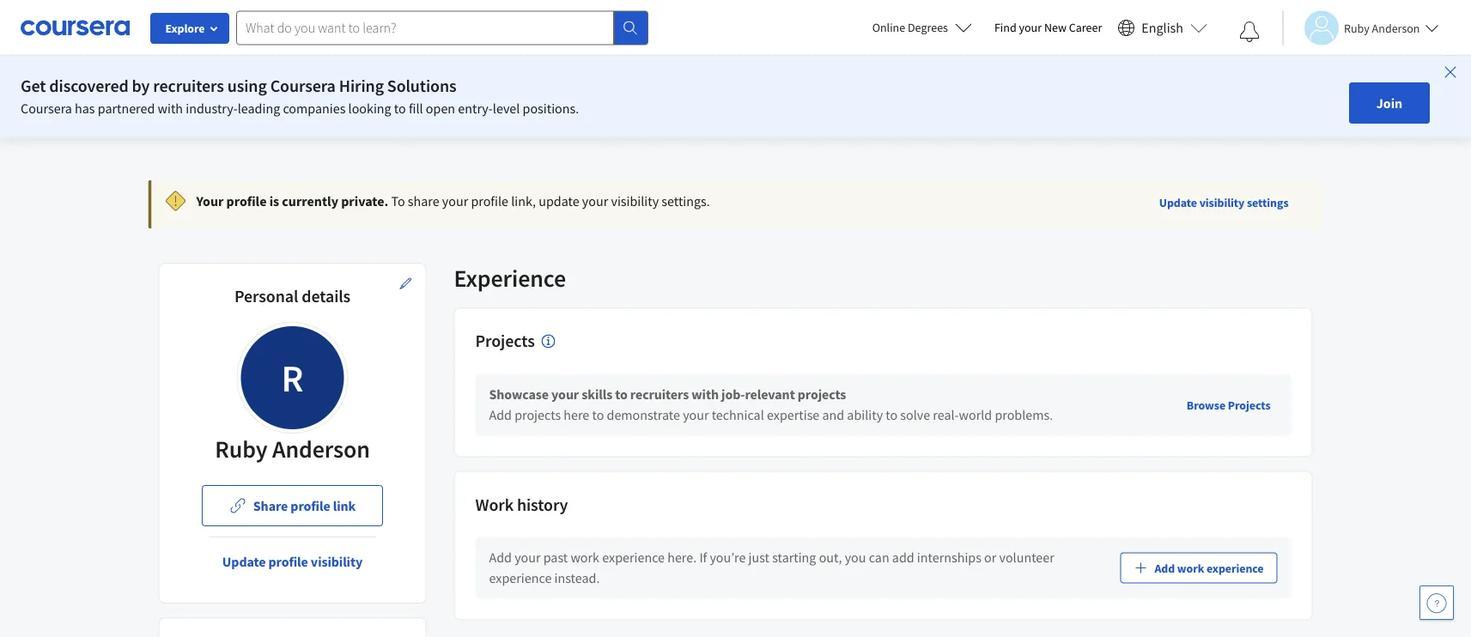 Task type: describe. For each thing, give the bounding box(es) containing it.
out,
[[819, 550, 842, 567]]

update for update visibility settings
[[1160, 195, 1198, 210]]

visibility inside 'update visibility settings' button
[[1200, 195, 1245, 210]]

join
[[1377, 95, 1403, 112]]

solve
[[901, 407, 931, 424]]

browse
[[1187, 398, 1226, 413]]

and
[[823, 407, 845, 424]]

positions.
[[523, 100, 579, 117]]

browse projects
[[1187, 398, 1271, 413]]

english
[[1142, 19, 1184, 37]]

relevant
[[745, 386, 795, 404]]

here
[[564, 407, 590, 424]]

browse projects button
[[1180, 390, 1278, 421]]

just
[[749, 550, 770, 567]]

anderson inside ruby anderson dropdown button
[[1373, 20, 1421, 36]]

0 horizontal spatial experience
[[489, 570, 552, 587]]

ruby anderson button
[[1283, 11, 1439, 45]]

1 horizontal spatial experience
[[602, 550, 665, 567]]

recruiters inside 'get discovered by recruiters using coursera hiring solutions coursera has partnered with industry-leading companies looking to fill open entry-level positions.'
[[153, 75, 224, 97]]

expertise
[[767, 407, 820, 424]]

english button
[[1111, 0, 1215, 56]]

share
[[253, 497, 288, 515]]

join button
[[1349, 82, 1430, 124]]

technical
[[712, 407, 764, 424]]

settings.
[[662, 192, 710, 210]]

profile for visibility
[[269, 553, 308, 570]]

online degrees
[[873, 20, 948, 35]]

1 horizontal spatial coursera
[[270, 75, 336, 97]]

add work experience
[[1155, 561, 1264, 576]]

using
[[227, 75, 267, 97]]

your left technical
[[683, 407, 709, 424]]

partnered
[[98, 100, 155, 117]]

explore button
[[150, 13, 229, 44]]

1 horizontal spatial visibility
[[611, 192, 659, 210]]

experience
[[454, 263, 566, 293]]

show notifications image
[[1240, 21, 1260, 42]]

0 horizontal spatial anderson
[[272, 434, 370, 464]]

can
[[869, 550, 890, 567]]

online degrees button
[[859, 9, 986, 46]]

hiring
[[339, 75, 384, 97]]

showcase
[[489, 386, 549, 404]]

if
[[700, 550, 707, 567]]

with inside showcase your skills to recruiters with job-relevant projects add projects here to demonstrate your technical expertise and ability to solve real-world problems.
[[692, 386, 719, 404]]

add for add work experience
[[1155, 561, 1175, 576]]

edit personal details. image
[[399, 277, 413, 290]]

industry-
[[186, 100, 238, 117]]

real-
[[933, 407, 959, 424]]

add your past work experience here. if you're just starting out, you can add internships or volunteer experience instead.
[[489, 550, 1055, 587]]

you're
[[710, 550, 746, 567]]

your inside add your past work experience here. if you're just starting out, you can add internships or volunteer experience instead.
[[515, 550, 541, 567]]

volunteer
[[1000, 550, 1055, 567]]

new
[[1045, 20, 1067, 35]]

0 vertical spatial projects
[[798, 386, 847, 404]]

share profile link button
[[202, 485, 383, 527]]

0 horizontal spatial ruby
[[215, 434, 268, 464]]

to inside 'get discovered by recruiters using coursera hiring solutions coursera has partnered with industry-leading companies looking to fill open entry-level positions.'
[[394, 100, 406, 117]]

here.
[[668, 550, 697, 567]]

profile left link,
[[471, 192, 509, 210]]

fill
[[409, 100, 423, 117]]

your right the share
[[442, 192, 468, 210]]

to left 'solve'
[[886, 407, 898, 424]]

explore
[[165, 21, 205, 36]]

private.
[[341, 192, 389, 210]]

update profile visibility button
[[209, 541, 376, 582]]

update profile visibility
[[222, 553, 363, 570]]

leading
[[238, 100, 280, 117]]

settings
[[1247, 195, 1289, 210]]

0 horizontal spatial projects
[[515, 407, 561, 424]]

work inside button
[[1178, 561, 1205, 576]]

r
[[281, 354, 304, 402]]

r button
[[237, 322, 348, 434]]

you
[[845, 550, 866, 567]]

link
[[333, 497, 356, 515]]

1 vertical spatial ruby anderson
[[215, 434, 370, 464]]

update for update profile visibility
[[222, 553, 266, 570]]

has
[[75, 100, 95, 117]]

recruiters inside showcase your skills to recruiters with job-relevant projects add projects here to demonstrate your technical expertise and ability to solve real-world problems.
[[630, 386, 689, 404]]

1 vertical spatial coursera
[[21, 100, 72, 117]]

update
[[539, 192, 580, 210]]

find your new career link
[[986, 17, 1111, 39]]

your profile is currently private. to share your profile link, update your visibility settings.
[[196, 192, 710, 210]]

personal
[[234, 286, 298, 307]]

add for add your past work experience here. if you're just starting out, you can add internships or volunteer experience instead.
[[489, 550, 512, 567]]



Task type: vqa. For each thing, say whether or not it's contained in the screenshot.
menu on the top of page
no



Task type: locate. For each thing, give the bounding box(es) containing it.
link,
[[511, 192, 536, 210]]

work
[[476, 494, 514, 516]]

1 horizontal spatial update
[[1160, 195, 1198, 210]]

1 vertical spatial update
[[222, 553, 266, 570]]

1 horizontal spatial recruiters
[[630, 386, 689, 404]]

1 vertical spatial recruiters
[[630, 386, 689, 404]]

get
[[21, 75, 46, 97]]

0 horizontal spatial visibility
[[311, 553, 363, 570]]

information about the projects section image
[[542, 335, 556, 349]]

your left past
[[515, 550, 541, 567]]

1 vertical spatial projects
[[515, 407, 561, 424]]

profile inside button
[[269, 553, 308, 570]]

work inside add your past work experience here. if you're just starting out, you can add internships or volunteer experience instead.
[[571, 550, 600, 567]]

ruby
[[1345, 20, 1370, 36], [215, 434, 268, 464]]

None search field
[[236, 11, 649, 45]]

experience
[[602, 550, 665, 567], [1207, 561, 1264, 576], [489, 570, 552, 587]]

1 vertical spatial ruby
[[215, 434, 268, 464]]

2 horizontal spatial visibility
[[1200, 195, 1245, 210]]

ruby anderson inside dropdown button
[[1345, 20, 1421, 36]]

0 horizontal spatial work
[[571, 550, 600, 567]]

solutions
[[387, 75, 457, 97]]

history
[[517, 494, 568, 516]]

update visibility settings button
[[1153, 187, 1296, 218]]

past
[[544, 550, 568, 567]]

0 vertical spatial projects
[[476, 330, 535, 352]]

to
[[394, 100, 406, 117], [615, 386, 628, 404], [592, 407, 604, 424], [886, 407, 898, 424]]

0 vertical spatial with
[[158, 100, 183, 117]]

0 vertical spatial ruby anderson
[[1345, 20, 1421, 36]]

1 horizontal spatial ruby
[[1345, 20, 1370, 36]]

degrees
[[908, 20, 948, 35]]

visibility inside "update profile visibility" button
[[311, 553, 363, 570]]

add inside add your past work experience here. if you're just starting out, you can add internships or volunteer experience instead.
[[489, 550, 512, 567]]

add
[[489, 407, 512, 424], [489, 550, 512, 567], [1155, 561, 1175, 576]]

projects
[[476, 330, 535, 352], [1228, 398, 1271, 413]]

level
[[493, 100, 520, 117]]

ruby anderson
[[1345, 20, 1421, 36], [215, 434, 370, 464]]

1 horizontal spatial projects
[[1228, 398, 1271, 413]]

with left job-
[[692, 386, 719, 404]]

coursera
[[270, 75, 336, 97], [21, 100, 72, 117]]

1 vertical spatial projects
[[1228, 398, 1271, 413]]

help center image
[[1427, 593, 1448, 613]]

0 horizontal spatial recruiters
[[153, 75, 224, 97]]

by
[[132, 75, 150, 97]]

ruby inside dropdown button
[[1345, 20, 1370, 36]]

find your new career
[[995, 20, 1103, 35]]

your right update
[[582, 192, 608, 210]]

coursera up the companies
[[270, 75, 336, 97]]

0 vertical spatial update
[[1160, 195, 1198, 210]]

to
[[391, 192, 405, 210]]

What do you want to learn? text field
[[236, 11, 614, 45]]

add inside button
[[1155, 561, 1175, 576]]

coursera down get
[[21, 100, 72, 117]]

online
[[873, 20, 906, 35]]

recruiters up demonstrate
[[630, 386, 689, 404]]

or
[[985, 550, 997, 567]]

to right skills at the left bottom of the page
[[615, 386, 628, 404]]

is
[[269, 192, 279, 210]]

personal details
[[234, 286, 351, 307]]

recruiters up industry-
[[153, 75, 224, 97]]

1 vertical spatial anderson
[[272, 434, 370, 464]]

projects
[[798, 386, 847, 404], [515, 407, 561, 424]]

ability
[[847, 407, 883, 424]]

looking
[[348, 100, 391, 117]]

1 horizontal spatial projects
[[798, 386, 847, 404]]

currently
[[282, 192, 338, 210]]

0 vertical spatial recruiters
[[153, 75, 224, 97]]

problems.
[[995, 407, 1053, 424]]

with
[[158, 100, 183, 117], [692, 386, 719, 404]]

2 horizontal spatial experience
[[1207, 561, 1264, 576]]

profile for link
[[291, 497, 330, 515]]

to down skills at the left bottom of the page
[[592, 407, 604, 424]]

career
[[1069, 20, 1103, 35]]

job-
[[722, 386, 745, 404]]

profile left is at the top left of the page
[[226, 192, 267, 210]]

coursera image
[[21, 14, 130, 41]]

1 horizontal spatial with
[[692, 386, 719, 404]]

0 horizontal spatial coursera
[[21, 100, 72, 117]]

skills
[[582, 386, 613, 404]]

profile left link
[[291, 497, 330, 515]]

1 horizontal spatial anderson
[[1373, 20, 1421, 36]]

discovered
[[49, 75, 129, 97]]

profile down share profile link button
[[269, 553, 308, 570]]

share profile link
[[253, 497, 356, 515]]

with left industry-
[[158, 100, 183, 117]]

add
[[892, 550, 915, 567]]

world
[[959, 407, 992, 424]]

visibility left settings
[[1200, 195, 1245, 210]]

projects up and
[[798, 386, 847, 404]]

ruby anderson up share profile link button
[[215, 434, 370, 464]]

update inside button
[[1160, 195, 1198, 210]]

0 vertical spatial anderson
[[1373, 20, 1421, 36]]

ruby up share
[[215, 434, 268, 464]]

get discovered by recruiters using coursera hiring solutions coursera has partnered with industry-leading companies looking to fill open entry-level positions.
[[21, 75, 579, 117]]

internships
[[917, 550, 982, 567]]

profile for is
[[226, 192, 267, 210]]

your up here
[[552, 386, 579, 404]]

entry-
[[458, 100, 493, 117]]

with inside 'get discovered by recruiters using coursera hiring solutions coursera has partnered with industry-leading companies looking to fill open entry-level positions.'
[[158, 100, 183, 117]]

showcase your skills to recruiters with job-relevant projects add projects here to demonstrate your technical expertise and ability to solve real-world problems.
[[489, 386, 1053, 424]]

your right find
[[1019, 20, 1042, 35]]

anderson
[[1373, 20, 1421, 36], [272, 434, 370, 464]]

work history
[[476, 494, 568, 516]]

visibility
[[611, 192, 659, 210], [1200, 195, 1245, 210], [311, 553, 363, 570]]

work
[[571, 550, 600, 567], [1178, 561, 1205, 576]]

profile inside button
[[291, 497, 330, 515]]

companies
[[283, 100, 346, 117]]

1 vertical spatial with
[[692, 386, 719, 404]]

1 horizontal spatial work
[[1178, 561, 1205, 576]]

projects down showcase
[[515, 407, 561, 424]]

visibility left settings.
[[611, 192, 659, 210]]

visibility down link
[[311, 553, 363, 570]]

1 horizontal spatial ruby anderson
[[1345, 20, 1421, 36]]

ruby up join button
[[1345, 20, 1370, 36]]

update visibility settings
[[1160, 195, 1289, 210]]

0 horizontal spatial update
[[222, 553, 266, 570]]

recruiters
[[153, 75, 224, 97], [630, 386, 689, 404]]

share
[[408, 192, 440, 210]]

add work experience button
[[1121, 553, 1278, 584]]

ruby anderson up join
[[1345, 20, 1421, 36]]

anderson up join
[[1373, 20, 1421, 36]]

anderson up share profile link
[[272, 434, 370, 464]]

your
[[196, 192, 224, 210]]

0 vertical spatial coursera
[[270, 75, 336, 97]]

projects right the browse
[[1228, 398, 1271, 413]]

instead.
[[555, 570, 600, 587]]

add inside showcase your skills to recruiters with job-relevant projects add projects here to demonstrate your technical expertise and ability to solve real-world problems.
[[489, 407, 512, 424]]

starting
[[773, 550, 817, 567]]

0 horizontal spatial with
[[158, 100, 183, 117]]

open
[[426, 100, 455, 117]]

0 horizontal spatial projects
[[476, 330, 535, 352]]

find
[[995, 20, 1017, 35]]

0 vertical spatial ruby
[[1345, 20, 1370, 36]]

0 horizontal spatial ruby anderson
[[215, 434, 370, 464]]

projects inside button
[[1228, 398, 1271, 413]]

projects left information about the projects section image
[[476, 330, 535, 352]]

details
[[302, 286, 351, 307]]

demonstrate
[[607, 407, 680, 424]]

to left fill
[[394, 100, 406, 117]]

experience inside button
[[1207, 561, 1264, 576]]

update inside button
[[222, 553, 266, 570]]



